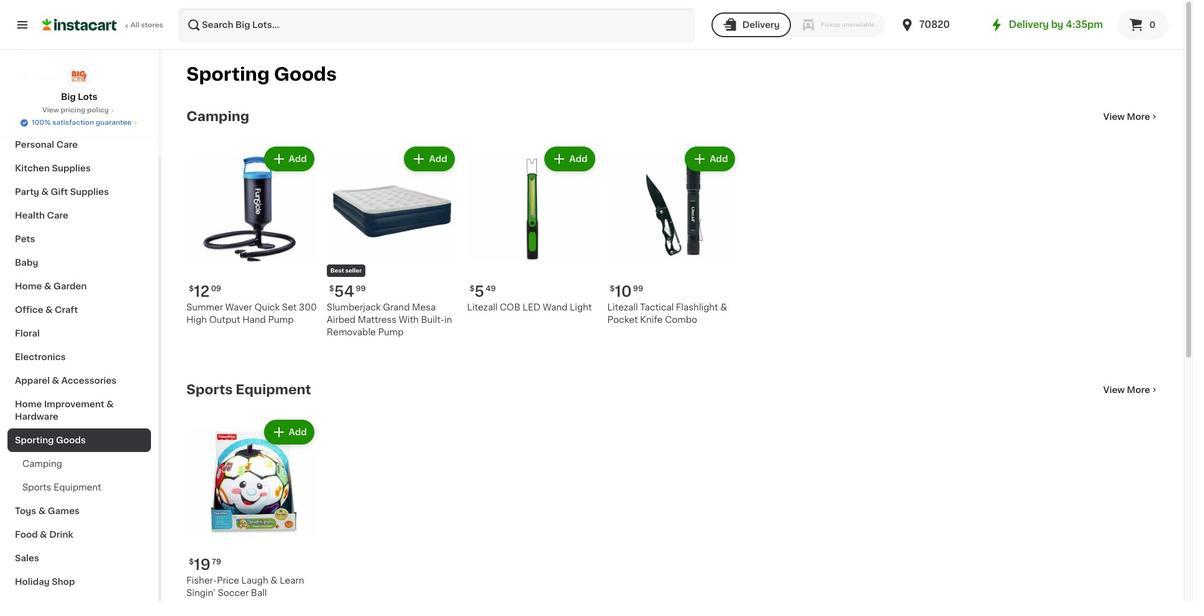 Task type: describe. For each thing, give the bounding box(es) containing it.
litezall for 5
[[467, 303, 498, 312]]

stores
[[141, 22, 163, 29]]

laugh
[[241, 577, 268, 585]]

1 horizontal spatial equipment
[[236, 384, 311, 397]]

0 horizontal spatial camping
[[22, 460, 62, 469]]

view more for sports equipment
[[1104, 386, 1151, 395]]

apparel
[[15, 377, 50, 385]]

product group containing 19
[[186, 418, 317, 600]]

slumberjack grand mesa airbed mattress with built-in removable pump
[[327, 303, 452, 337]]

home & garden
[[15, 282, 87, 291]]

delivery by 4:35pm link
[[989, 17, 1103, 32]]

item carousel region for sports equipment
[[169, 413, 1159, 602]]

summer waver quick set 300 high output hand pump
[[186, 303, 317, 324]]

0 horizontal spatial sporting
[[15, 436, 54, 445]]

home for home & garden
[[15, 282, 42, 291]]

removable
[[327, 328, 376, 337]]

sporting goods inside sporting goods link
[[15, 436, 86, 445]]

pets
[[15, 235, 35, 244]]

view for sports equipment
[[1104, 386, 1125, 395]]

personal
[[15, 140, 54, 149]]

0
[[1150, 21, 1156, 29]]

delivery for delivery by 4:35pm
[[1009, 20, 1049, 29]]

best seller
[[331, 268, 362, 273]]

1 vertical spatial sports equipment link
[[7, 476, 151, 500]]

combo
[[665, 316, 697, 324]]

policy
[[87, 107, 109, 114]]

pocket
[[608, 316, 638, 324]]

office & craft
[[15, 306, 78, 315]]

99 for 54
[[356, 285, 366, 293]]

party & gift supplies link
[[7, 180, 151, 204]]

accessories
[[61, 377, 117, 385]]

hardware
[[15, 413, 58, 421]]

waver
[[225, 303, 252, 312]]

shop
[[52, 578, 75, 587]]

$ for 54
[[329, 285, 334, 293]]

0 horizontal spatial sports equipment
[[22, 484, 101, 492]]

sales
[[15, 554, 39, 563]]

holiday shop
[[15, 578, 75, 587]]

cob
[[500, 303, 521, 312]]

$ for 19
[[189, 559, 194, 566]]

more for sports equipment
[[1127, 386, 1151, 395]]

$ 12 09
[[189, 285, 221, 299]]

pump inside slumberjack grand mesa airbed mattress with built-in removable pump
[[378, 328, 404, 337]]

service type group
[[711, 12, 885, 37]]

& for gift
[[41, 188, 49, 196]]

view for camping
[[1104, 113, 1125, 121]]

mattress
[[358, 316, 397, 324]]

99 for 10
[[633, 285, 643, 293]]

fisher-
[[186, 577, 217, 585]]

big
[[61, 93, 76, 101]]

add button for 12
[[265, 148, 313, 170]]

product group containing 10
[[608, 144, 738, 326]]

$ 5 49
[[470, 285, 496, 299]]

home for home improvement & hardware
[[15, 400, 42, 409]]

0 button
[[1118, 10, 1169, 40]]

1 horizontal spatial sporting goods
[[186, 65, 337, 83]]

toys & games
[[15, 507, 80, 516]]

by
[[1051, 20, 1064, 29]]

home improvement & hardware link
[[7, 393, 151, 429]]

sales link
[[7, 547, 151, 571]]

food
[[15, 531, 38, 540]]

light
[[570, 303, 592, 312]]

guarantee
[[96, 119, 132, 126]]

health care link
[[7, 204, 151, 227]]

add button for 54
[[406, 148, 454, 170]]

$ 19 79
[[189, 558, 221, 572]]

learn
[[280, 577, 304, 585]]

delivery by 4:35pm
[[1009, 20, 1103, 29]]

product group containing 54
[[327, 144, 457, 339]]

craft
[[55, 306, 78, 315]]

add for 12
[[289, 155, 307, 163]]

floral link
[[7, 322, 151, 346]]

$ for 12
[[189, 285, 194, 293]]

100% satisfaction guarantee
[[32, 119, 132, 126]]

built-
[[421, 316, 445, 324]]

home improvement & hardware
[[15, 400, 114, 421]]

1 horizontal spatial sports equipment link
[[186, 383, 311, 398]]

mesa
[[412, 303, 436, 312]]

in
[[445, 316, 452, 324]]

airbed
[[327, 316, 356, 324]]

instacart logo image
[[42, 17, 117, 32]]

& inside home improvement & hardware
[[106, 400, 114, 409]]

view more link for camping
[[1104, 111, 1159, 123]]

& inside litezall tactical flashlight & pocket knife combo
[[721, 303, 728, 312]]

kitchen supplies link
[[7, 157, 151, 180]]

price
[[217, 577, 239, 585]]

games
[[48, 507, 80, 516]]

health
[[15, 211, 45, 220]]

litezall for 10
[[608, 303, 638, 312]]

view more link for sports equipment
[[1104, 384, 1159, 397]]

100%
[[32, 119, 51, 126]]

kitchen
[[15, 164, 50, 173]]

4:35pm
[[1066, 20, 1103, 29]]

big lots
[[61, 93, 97, 101]]

70820 button
[[900, 7, 974, 42]]

09
[[211, 285, 221, 293]]

toys
[[15, 507, 36, 516]]

add button for 10
[[686, 148, 734, 170]]

kitchen supplies
[[15, 164, 91, 173]]

19
[[194, 558, 211, 572]]

0 horizontal spatial goods
[[56, 436, 86, 445]]

ball
[[251, 589, 267, 598]]

seller
[[345, 268, 362, 273]]

& inside fisher-price laugh & learn singin' soccer ball
[[271, 577, 278, 585]]

0 vertical spatial camping
[[186, 110, 249, 123]]

grand
[[383, 303, 410, 312]]

output
[[209, 316, 240, 324]]

$ 54 99
[[329, 285, 366, 299]]

add for 19
[[289, 428, 307, 437]]



Task type: vqa. For each thing, say whether or not it's contained in the screenshot.
Add related to 19
yes



Task type: locate. For each thing, give the bounding box(es) containing it.
12
[[194, 285, 210, 299]]

home & garden link
[[7, 275, 151, 298]]

view
[[42, 107, 59, 114], [1104, 113, 1125, 121], [1104, 386, 1125, 395]]

product group
[[186, 144, 317, 326], [327, 144, 457, 339], [467, 144, 598, 314], [608, 144, 738, 326], [186, 418, 317, 600]]

care for health care
[[47, 211, 68, 220]]

view more link
[[1104, 111, 1159, 123], [1104, 384, 1159, 397]]

1 vertical spatial camping link
[[7, 453, 151, 476]]

camping link
[[186, 109, 249, 124], [7, 453, 151, 476]]

0 horizontal spatial sports
[[22, 484, 51, 492]]

0 vertical spatial item carousel region
[[169, 139, 1159, 363]]

fisher-price laugh & learn singin' soccer ball
[[186, 577, 304, 598]]

delivery inside delivery button
[[743, 21, 780, 29]]

floral
[[15, 329, 40, 338]]

99 right 54
[[356, 285, 366, 293]]

lists
[[35, 73, 56, 81]]

0 horizontal spatial pump
[[268, 316, 294, 324]]

hand
[[243, 316, 266, 324]]

care inside health care link
[[47, 211, 68, 220]]

70820
[[920, 20, 950, 29]]

holiday
[[15, 578, 50, 587]]

2 more from the top
[[1127, 386, 1151, 395]]

2 view more link from the top
[[1104, 384, 1159, 397]]

0 vertical spatial sports equipment
[[186, 384, 311, 397]]

& right flashlight
[[721, 303, 728, 312]]

1 vertical spatial care
[[47, 211, 68, 220]]

care
[[56, 140, 78, 149], [47, 211, 68, 220]]

add button for 5
[[546, 148, 594, 170]]

add button
[[265, 148, 313, 170], [406, 148, 454, 170], [546, 148, 594, 170], [686, 148, 734, 170], [265, 421, 313, 444]]

personal care link
[[7, 133, 151, 157]]

$ for 10
[[610, 285, 615, 293]]

tactical
[[640, 303, 674, 312]]

supplies
[[52, 164, 91, 173], [70, 188, 109, 196]]

1 vertical spatial equipment
[[54, 484, 101, 492]]

2 litezall from the left
[[608, 303, 638, 312]]

wand
[[543, 303, 568, 312]]

& left the garden
[[44, 282, 51, 291]]

item carousel region for camping
[[169, 139, 1159, 363]]

more for camping
[[1127, 113, 1151, 121]]

add
[[289, 155, 307, 163], [429, 155, 447, 163], [570, 155, 588, 163], [710, 155, 728, 163], [289, 428, 307, 437]]

$
[[189, 285, 194, 293], [329, 285, 334, 293], [470, 285, 475, 293], [610, 285, 615, 293], [189, 559, 194, 566]]

1 item carousel region from the top
[[169, 139, 1159, 363]]

300
[[299, 303, 317, 312]]

0 horizontal spatial sporting goods
[[15, 436, 86, 445]]

summer
[[186, 303, 223, 312]]

holiday shop link
[[7, 571, 151, 594]]

& inside apparel & accessories link
[[52, 377, 59, 385]]

& for garden
[[44, 282, 51, 291]]

& for drink
[[40, 531, 47, 540]]

& right apparel
[[52, 377, 59, 385]]

0 vertical spatial sporting
[[186, 65, 270, 83]]

1 horizontal spatial sporting
[[186, 65, 270, 83]]

0 vertical spatial equipment
[[236, 384, 311, 397]]

add button for 19
[[265, 421, 313, 444]]

litezall up pocket
[[608, 303, 638, 312]]

add for 10
[[710, 155, 728, 163]]

electronics link
[[7, 346, 151, 369]]

flashlight
[[676, 303, 718, 312]]

0 horizontal spatial camping link
[[7, 453, 151, 476]]

litezall
[[467, 303, 498, 312], [608, 303, 638, 312]]

None search field
[[178, 7, 695, 42]]

79
[[212, 559, 221, 566]]

lists link
[[7, 65, 151, 90]]

drink
[[49, 531, 73, 540]]

99 inside $ 10 99
[[633, 285, 643, 293]]

0 horizontal spatial litezall
[[467, 303, 498, 312]]

1 horizontal spatial sports
[[186, 384, 233, 397]]

0 vertical spatial sports equipment link
[[186, 383, 311, 398]]

0 vertical spatial supplies
[[52, 164, 91, 173]]

sports equipment
[[186, 384, 311, 397], [22, 484, 101, 492]]

$ inside $ 10 99
[[610, 285, 615, 293]]

office
[[15, 306, 43, 315]]

1 vertical spatial view more link
[[1104, 384, 1159, 397]]

home
[[15, 282, 42, 291], [15, 400, 42, 409]]

& right the toys
[[38, 507, 46, 516]]

1 view more from the top
[[1104, 113, 1151, 121]]

1 vertical spatial sporting
[[15, 436, 54, 445]]

big lots link
[[61, 65, 97, 103]]

supplies down kitchen supplies 'link'
[[70, 188, 109, 196]]

& inside food & drink link
[[40, 531, 47, 540]]

electronics
[[15, 353, 66, 362]]

1 horizontal spatial 99
[[633, 285, 643, 293]]

pets link
[[7, 227, 151, 251]]

1 vertical spatial camping
[[22, 460, 62, 469]]

1 vertical spatial pump
[[378, 328, 404, 337]]

$ inside $ 12 09
[[189, 285, 194, 293]]

care for personal care
[[56, 140, 78, 149]]

view more
[[1104, 113, 1151, 121], [1104, 386, 1151, 395]]

office & craft link
[[7, 298, 151, 322]]

& for games
[[38, 507, 46, 516]]

buy it again
[[35, 48, 87, 57]]

0 vertical spatial home
[[15, 282, 42, 291]]

1 99 from the left
[[356, 285, 366, 293]]

care down "satisfaction"
[[56, 140, 78, 149]]

$ up pocket
[[610, 285, 615, 293]]

apparel & accessories link
[[7, 369, 151, 393]]

set
[[282, 303, 297, 312]]

pricing
[[61, 107, 85, 114]]

item carousel region containing 19
[[169, 413, 1159, 602]]

household link
[[7, 109, 151, 133]]

big lots logo image
[[67, 65, 91, 88]]

0 horizontal spatial 99
[[356, 285, 366, 293]]

2 item carousel region from the top
[[169, 413, 1159, 602]]

1 vertical spatial item carousel region
[[169, 413, 1159, 602]]

quick
[[254, 303, 280, 312]]

& left learn
[[271, 577, 278, 585]]

1 more from the top
[[1127, 113, 1151, 121]]

pump
[[268, 316, 294, 324], [378, 328, 404, 337]]

satisfaction
[[52, 119, 94, 126]]

supplies up party & gift supplies "link"
[[52, 164, 91, 173]]

$ inside $ 19 79
[[189, 559, 194, 566]]

& down 'accessories'
[[106, 400, 114, 409]]

1 vertical spatial more
[[1127, 386, 1151, 395]]

5
[[475, 285, 485, 299]]

goods
[[274, 65, 337, 83], [56, 436, 86, 445]]

1 horizontal spatial sports equipment
[[186, 384, 311, 397]]

0 vertical spatial camping link
[[186, 109, 249, 124]]

0 vertical spatial care
[[56, 140, 78, 149]]

view more for camping
[[1104, 113, 1151, 121]]

1 horizontal spatial pump
[[378, 328, 404, 337]]

49
[[486, 285, 496, 293]]

$ left 49
[[470, 285, 475, 293]]

& right food
[[40, 531, 47, 540]]

1 vertical spatial view more
[[1104, 386, 1151, 395]]

buy
[[35, 48, 52, 57]]

1 horizontal spatial litezall
[[608, 303, 638, 312]]

product group containing 5
[[467, 144, 598, 314]]

delivery for delivery
[[743, 21, 780, 29]]

again
[[63, 48, 87, 57]]

0 vertical spatial view more
[[1104, 113, 1151, 121]]

0 vertical spatial sporting goods
[[186, 65, 337, 83]]

add for 5
[[570, 155, 588, 163]]

delivery
[[1009, 20, 1049, 29], [743, 21, 780, 29]]

led
[[523, 303, 541, 312]]

care down gift
[[47, 211, 68, 220]]

1 vertical spatial sports equipment
[[22, 484, 101, 492]]

0 horizontal spatial sports equipment link
[[7, 476, 151, 500]]

it
[[55, 48, 61, 57]]

1 litezall from the left
[[467, 303, 498, 312]]

1 vertical spatial home
[[15, 400, 42, 409]]

high
[[186, 316, 207, 324]]

supplies inside 'link'
[[52, 164, 91, 173]]

$ inside $ 5 49
[[470, 285, 475, 293]]

& for craft
[[45, 306, 53, 315]]

item carousel region
[[169, 139, 1159, 363], [169, 413, 1159, 602]]

& left craft
[[45, 306, 53, 315]]

food & drink link
[[7, 523, 151, 547]]

0 vertical spatial more
[[1127, 113, 1151, 121]]

item carousel region containing 12
[[169, 139, 1159, 363]]

all stores link
[[42, 7, 164, 42]]

Search field
[[179, 9, 694, 41]]

1 home from the top
[[15, 282, 42, 291]]

2 home from the top
[[15, 400, 42, 409]]

1 view more link from the top
[[1104, 111, 1159, 123]]

litezall down $ 5 49
[[467, 303, 498, 312]]

$ for 5
[[470, 285, 475, 293]]

& inside toys & games link
[[38, 507, 46, 516]]

54
[[334, 285, 355, 299]]

home up office
[[15, 282, 42, 291]]

1 vertical spatial goods
[[56, 436, 86, 445]]

with
[[399, 316, 419, 324]]

toys & games link
[[7, 500, 151, 523]]

pump down the mattress
[[378, 328, 404, 337]]

food & drink
[[15, 531, 73, 540]]

0 vertical spatial sports
[[186, 384, 233, 397]]

supplies inside "link"
[[70, 188, 109, 196]]

product group containing 12
[[186, 144, 317, 326]]

1 horizontal spatial goods
[[274, 65, 337, 83]]

view pricing policy link
[[42, 106, 116, 116]]

home inside home improvement & hardware
[[15, 400, 42, 409]]

litezall tactical flashlight & pocket knife combo
[[608, 303, 728, 324]]

$ up summer
[[189, 285, 194, 293]]

party & gift supplies
[[15, 188, 109, 196]]

& inside office & craft link
[[45, 306, 53, 315]]

& left gift
[[41, 188, 49, 196]]

add for 54
[[429, 155, 447, 163]]

baby
[[15, 259, 38, 267]]

delivery button
[[711, 12, 791, 37]]

1 horizontal spatial delivery
[[1009, 20, 1049, 29]]

0 vertical spatial view more link
[[1104, 111, 1159, 123]]

care inside personal care link
[[56, 140, 78, 149]]

$ inside $ 54 99
[[329, 285, 334, 293]]

1 vertical spatial sports
[[22, 484, 51, 492]]

singin'
[[186, 589, 216, 598]]

99 inside $ 54 99
[[356, 285, 366, 293]]

slumberjack
[[327, 303, 381, 312]]

$ up fisher-
[[189, 559, 194, 566]]

1 vertical spatial supplies
[[70, 188, 109, 196]]

0 horizontal spatial equipment
[[54, 484, 101, 492]]

99 right 10
[[633, 285, 643, 293]]

camping
[[186, 110, 249, 123], [22, 460, 62, 469]]

$ down the best
[[329, 285, 334, 293]]

lots
[[78, 93, 97, 101]]

2 99 from the left
[[633, 285, 643, 293]]

2 view more from the top
[[1104, 386, 1151, 395]]

0 vertical spatial pump
[[268, 316, 294, 324]]

& inside party & gift supplies "link"
[[41, 188, 49, 196]]

health care
[[15, 211, 68, 220]]

litezall cob led wand light
[[467, 303, 592, 312]]

litezall inside litezall tactical flashlight & pocket knife combo
[[608, 303, 638, 312]]

1 horizontal spatial camping link
[[186, 109, 249, 124]]

garden
[[53, 282, 87, 291]]

& inside home & garden link
[[44, 282, 51, 291]]

1 vertical spatial sporting goods
[[15, 436, 86, 445]]

equipment
[[236, 384, 311, 397], [54, 484, 101, 492]]

pump down set
[[268, 316, 294, 324]]

0 vertical spatial goods
[[274, 65, 337, 83]]

0 horizontal spatial delivery
[[743, 21, 780, 29]]

&
[[41, 188, 49, 196], [44, 282, 51, 291], [721, 303, 728, 312], [45, 306, 53, 315], [52, 377, 59, 385], [106, 400, 114, 409], [38, 507, 46, 516], [40, 531, 47, 540], [271, 577, 278, 585]]

pump inside summer waver quick set 300 high output hand pump
[[268, 316, 294, 324]]

1 horizontal spatial camping
[[186, 110, 249, 123]]

home up hardware
[[15, 400, 42, 409]]

gift
[[51, 188, 68, 196]]

& for accessories
[[52, 377, 59, 385]]



